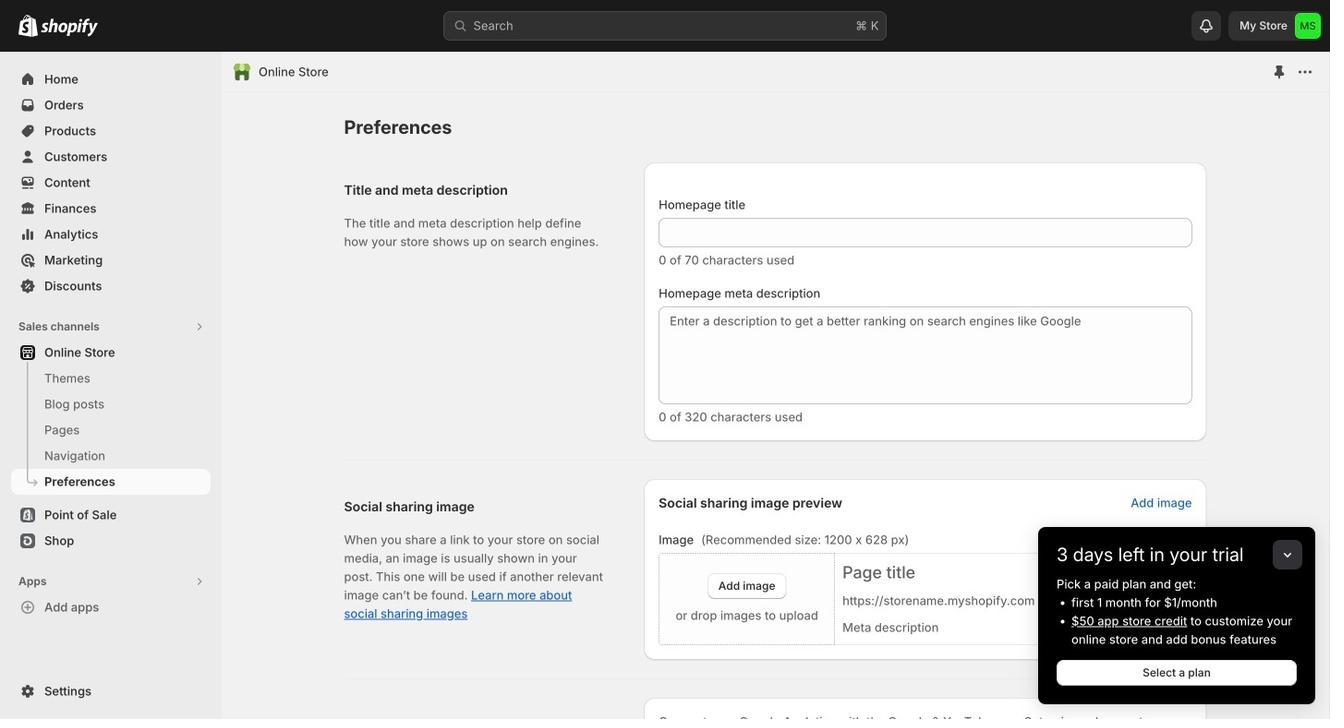 Task type: describe. For each thing, give the bounding box(es) containing it.
online store image
[[233, 63, 251, 81]]

0 horizontal spatial shopify image
[[18, 15, 38, 37]]



Task type: locate. For each thing, give the bounding box(es) containing it.
1 horizontal spatial shopify image
[[41, 18, 98, 37]]

my store image
[[1295, 13, 1321, 39]]

shopify image
[[18, 15, 38, 37], [41, 18, 98, 37]]



Task type: vqa. For each thing, say whether or not it's contained in the screenshot.
Shopify image
yes



